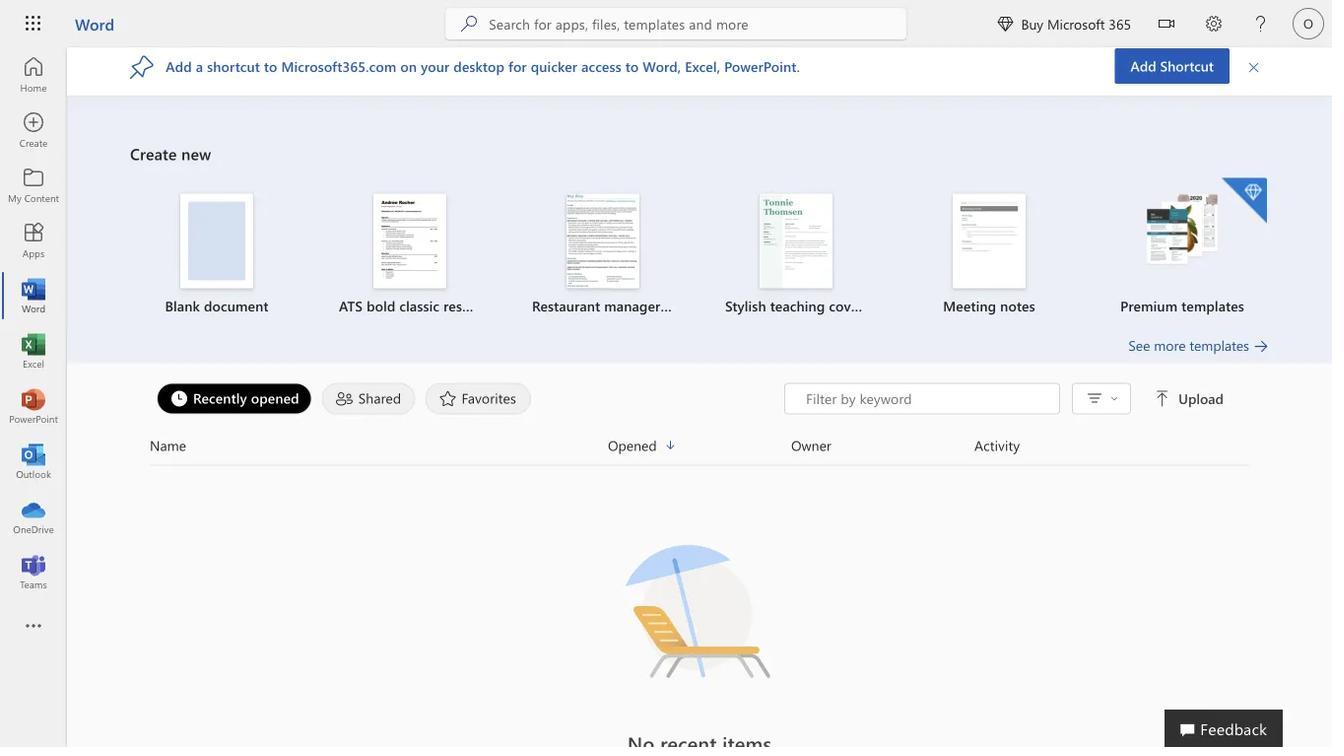 Task type: describe. For each thing, give the bounding box(es) containing it.
home image
[[24, 65, 43, 85]]

stylish teaching cover letter element
[[712, 193, 902, 315]]

restaurant manager resume image
[[567, 193, 640, 288]]

teaching
[[771, 296, 826, 315]]

name
[[150, 436, 186, 454]]

templates inside premium templates element
[[1182, 296, 1245, 315]]

classic
[[400, 296, 440, 315]]

add for add a shortcut to microsoft365.com on your desktop for quicker access to word, excel, powerpoint.
[[166, 56, 192, 75]]

powerpoint image
[[24, 396, 43, 416]]

letter
[[868, 296, 902, 315]]

see more templates
[[1129, 336, 1250, 354]]

see
[[1129, 336, 1151, 354]]

a2hs image
[[130, 53, 154, 78]]

buy
[[1022, 14, 1044, 33]]

word,
[[643, 56, 682, 75]]

a
[[196, 56, 203, 75]]

restaurant manager resume
[[532, 296, 711, 315]]

recently opened tab
[[152, 383, 317, 414]]

shortcut
[[207, 56, 260, 75]]

access
[[582, 56, 622, 75]]

stylish
[[726, 296, 767, 315]]

1 to from the left
[[264, 56, 278, 75]]

 upload
[[1156, 389, 1225, 407]]

blank document element
[[132, 193, 302, 315]]

tab list containing recently opened
[[152, 383, 785, 414]]

o button
[[1286, 0, 1333, 47]]

excel image
[[24, 341, 43, 361]]

shared element
[[322, 383, 416, 414]]

add for add shortcut
[[1131, 56, 1157, 74]]

on
[[401, 56, 417, 75]]

powerpoint.
[[725, 56, 801, 75]]

activity
[[975, 436, 1021, 454]]

Filter by keyword text field
[[805, 388, 1050, 408]]

create image
[[24, 120, 43, 140]]

create
[[130, 142, 177, 164]]

restaurant
[[532, 296, 601, 315]]

word banner
[[0, 0, 1333, 51]]

document
[[204, 296, 269, 315]]


[[1159, 16, 1175, 32]]

restaurant manager resume element
[[519, 193, 711, 315]]

excel,
[[685, 56, 721, 75]]

empty state icon image
[[611, 521, 789, 698]]

premium templates diamond image
[[1223, 177, 1268, 223]]


[[1111, 394, 1119, 402]]

 button
[[1080, 385, 1125, 413]]

manager
[[605, 296, 661, 315]]

quicker
[[531, 56, 578, 75]]

favorites
[[462, 388, 517, 407]]

feedback
[[1201, 718, 1268, 739]]

2 resume from the left
[[665, 296, 711, 315]]

notes
[[1001, 296, 1036, 315]]

stylish teaching cover letter image
[[760, 193, 833, 288]]

stylish teaching cover letter
[[726, 296, 902, 315]]

premium templates
[[1121, 296, 1245, 315]]

dismiss this dialog image
[[1248, 57, 1262, 74]]

view more apps image
[[24, 617, 43, 637]]

microsoft365.com
[[281, 56, 397, 75]]

blank document
[[165, 296, 269, 315]]

 buy microsoft 365
[[998, 14, 1132, 33]]

templates inside see more templates button
[[1190, 336, 1250, 354]]

activity, column 4 of 4 column header
[[975, 434, 1250, 456]]

owner
[[792, 436, 832, 454]]

blank
[[165, 296, 200, 315]]

premium templates element
[[1098, 177, 1268, 315]]

shared
[[359, 388, 401, 407]]

365
[[1110, 14, 1132, 33]]



Task type: locate. For each thing, give the bounding box(es) containing it.
bold
[[367, 296, 396, 315]]

meeting
[[944, 296, 997, 315]]

upload
[[1179, 389, 1225, 407]]

add a shortcut to microsoft365.com on your desktop for quicker access to word, excel, powerpoint.
[[166, 56, 801, 75]]

microsoft
[[1048, 14, 1106, 33]]

recently opened
[[193, 388, 299, 407]]

premium
[[1121, 296, 1178, 315]]

favorites element
[[425, 383, 531, 414]]

add
[[1131, 56, 1157, 74], [166, 56, 192, 75]]

opened button
[[608, 434, 792, 456]]

Search box. Suggestions appear as you type. search field
[[489, 8, 907, 39]]

0 horizontal spatial resume
[[444, 296, 490, 315]]

1 horizontal spatial to
[[626, 56, 639, 75]]

feedback button
[[1166, 710, 1284, 747]]

tab list
[[152, 383, 785, 414]]

none search field inside word banner
[[446, 8, 907, 39]]

 button
[[1144, 0, 1191, 51]]

to right shortcut
[[264, 56, 278, 75]]

more
[[1155, 336, 1187, 354]]

ats bold classic resume
[[339, 296, 490, 315]]

0 horizontal spatial add
[[166, 56, 192, 75]]

teams image
[[24, 562, 43, 582]]

opened
[[608, 436, 657, 454]]

opened
[[251, 388, 299, 407]]

navigation
[[0, 47, 67, 599]]

name button
[[150, 434, 608, 456]]

status
[[425, 730, 975, 747]]

ats bold classic resume element
[[325, 193, 495, 315]]

recently
[[193, 388, 247, 407]]

0 vertical spatial templates
[[1182, 296, 1245, 315]]


[[1156, 390, 1171, 406]]

row
[[150, 434, 1250, 465]]

for
[[509, 56, 527, 75]]

resume right manager
[[665, 296, 711, 315]]

my content image
[[24, 175, 43, 195]]

onedrive image
[[24, 507, 43, 526]]

2 add from the left
[[166, 56, 192, 75]]

None search field
[[446, 8, 907, 39]]

1 horizontal spatial resume
[[665, 296, 711, 315]]

recently opened element
[[157, 383, 312, 414]]

templates up see more templates button
[[1182, 296, 1245, 315]]

add left a
[[166, 56, 192, 75]]

add inside button
[[1131, 56, 1157, 74]]

to
[[264, 56, 278, 75], [626, 56, 639, 75]]

templates
[[1182, 296, 1245, 315], [1190, 336, 1250, 354]]

2 to from the left
[[626, 56, 639, 75]]


[[998, 16, 1014, 32]]

word image
[[24, 286, 43, 306]]

desktop
[[454, 56, 505, 75]]

templates right more at the right top of page
[[1190, 336, 1250, 354]]

word
[[75, 13, 114, 34]]

to left word,
[[626, 56, 639, 75]]

1 horizontal spatial add
[[1131, 56, 1157, 74]]

ats bold classic resume image
[[374, 193, 447, 288]]

meeting notes image
[[953, 193, 1026, 288]]

add left shortcut
[[1131, 56, 1157, 74]]

0 horizontal spatial to
[[264, 56, 278, 75]]

your
[[421, 56, 450, 75]]

premium templates image
[[1147, 193, 1220, 266]]

ats
[[339, 296, 363, 315]]

see more templates button
[[1129, 335, 1270, 355]]

new
[[181, 142, 211, 164]]

shortcut
[[1161, 56, 1215, 74]]

outlook image
[[24, 452, 43, 471]]

create new
[[130, 142, 211, 164]]

row containing name
[[150, 434, 1250, 465]]

upload status
[[785, 383, 1228, 414]]

favorites tab
[[420, 383, 536, 414]]

add shortcut
[[1131, 56, 1215, 74]]

1 vertical spatial templates
[[1190, 336, 1250, 354]]

o
[[1304, 16, 1314, 31]]

add shortcut button
[[1115, 48, 1230, 83]]

cover
[[830, 296, 864, 315]]

meeting notes element
[[905, 193, 1075, 315]]

owner button
[[792, 434, 975, 456]]

meeting notes
[[944, 296, 1036, 315]]

1 add from the left
[[1131, 56, 1157, 74]]

apps image
[[24, 231, 43, 250]]

1 resume from the left
[[444, 296, 490, 315]]

resume
[[444, 296, 490, 315], [665, 296, 711, 315]]

resume right classic
[[444, 296, 490, 315]]



Task type: vqa. For each thing, say whether or not it's contained in the screenshot.
topmost templates
yes



